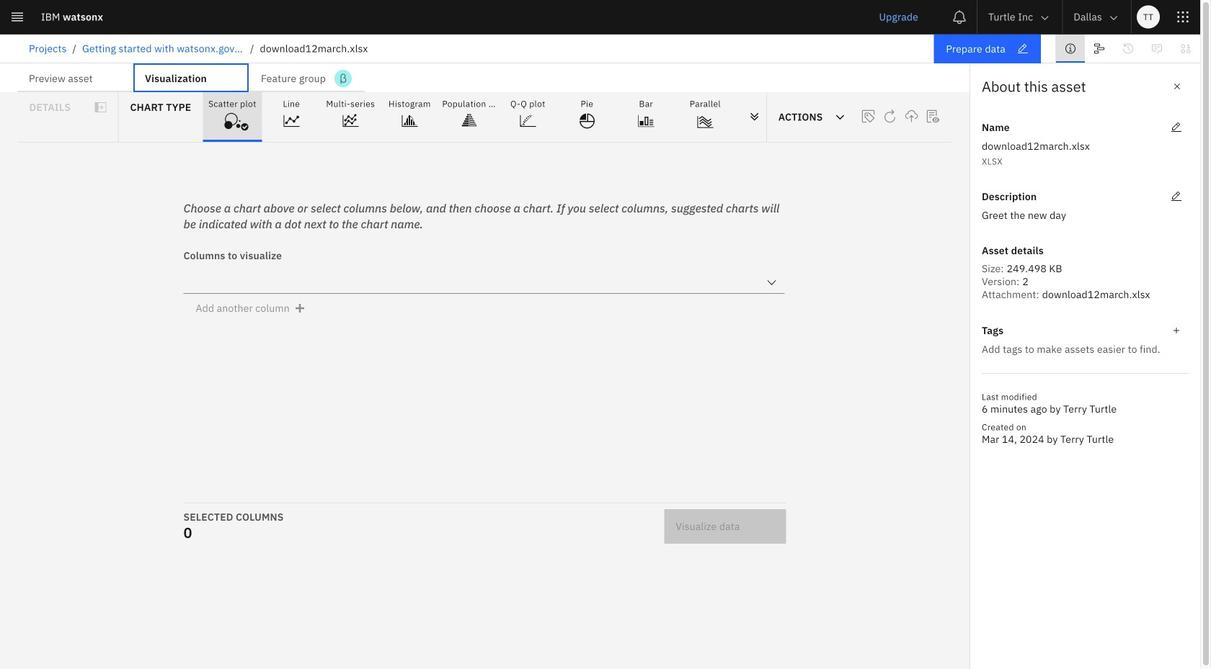 Task type: describe. For each thing, give the bounding box(es) containing it.
2 edit image from the top
[[1171, 191, 1182, 203]]

close image
[[1172, 81, 1183, 92]]

data image
[[1180, 43, 1192, 54]]

about this asset element
[[970, 63, 1200, 670]]

turtle inc image
[[1038, 42, 1050, 54]]

2 arrow image from the left
[[1108, 12, 1120, 24]]

add image
[[1171, 325, 1182, 337]]

notifications image
[[952, 10, 967, 24]]



Task type: vqa. For each thing, say whether or not it's contained in the screenshot.
Clear chat "Image" on the right of page
no



Task type: locate. For each thing, give the bounding box(es) containing it.
edit image
[[1171, 122, 1182, 133], [1171, 191, 1182, 203]]

tab list
[[17, 63, 365, 92]]

0 horizontal spatial arrow image
[[1039, 12, 1051, 24]]

1 vertical spatial edit image
[[1171, 191, 1182, 203]]

0 vertical spatial edit image
[[1171, 122, 1182, 133]]

global navigation element
[[0, 0, 1200, 670]]

action bar element
[[0, 35, 1200, 63]]

1 horizontal spatial arrow image
[[1108, 12, 1120, 24]]

1 arrow image from the left
[[1039, 12, 1051, 24]]

1 edit image from the top
[[1171, 122, 1182, 133]]

arrow image
[[1039, 12, 1051, 24], [1108, 12, 1120, 24]]



